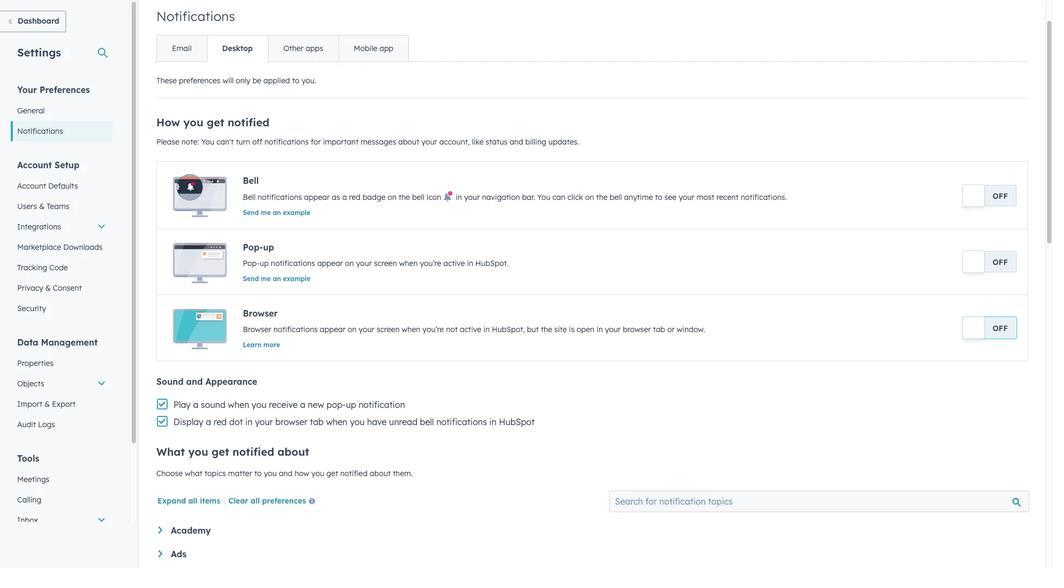 Task type: locate. For each thing, give the bounding box(es) containing it.
&
[[39, 202, 45, 211], [45, 283, 51, 293], [45, 399, 50, 409]]

Search for notification topics search field
[[610, 491, 1030, 512]]

caret image left academy
[[159, 527, 162, 534]]

audit logs
[[17, 420, 55, 430]]

1 vertical spatial about
[[278, 445, 310, 459]]

0 vertical spatial about
[[399, 137, 420, 147]]

display a red dot in your browser tab when you have unread bell notifications in hubspot
[[174, 417, 535, 427]]

2 vertical spatial up
[[346, 399, 356, 410]]

topics
[[205, 469, 226, 479]]

code
[[49, 263, 68, 273]]

navigation containing email
[[156, 35, 409, 62]]

2 vertical spatial off
[[993, 324, 1009, 333]]

properties link
[[11, 353, 112, 374]]

all inside button
[[251, 496, 260, 506]]

0 vertical spatial you
[[201, 137, 215, 147]]

2 horizontal spatial and
[[510, 137, 524, 147]]

get up can't
[[207, 116, 224, 129]]

browser down play a sound when you receive a new pop-up notification
[[276, 417, 308, 427]]

notifications down general
[[17, 126, 63, 136]]

2 send from the top
[[243, 275, 259, 283]]

notified up matter
[[233, 445, 274, 459]]

0 vertical spatial appear
[[304, 192, 330, 202]]

a right play
[[193, 399, 199, 410]]

an down pop-up
[[273, 275, 281, 283]]

these preferences will only be applied to you.
[[156, 76, 316, 85]]

academy
[[171, 525, 211, 536]]

0 vertical spatial example
[[283, 209, 311, 217]]

account for account defaults
[[17, 181, 46, 191]]

0 vertical spatial red
[[349, 192, 361, 202]]

me up pop-up
[[261, 209, 271, 217]]

2 pop- from the top
[[243, 259, 260, 268]]

preferences left will
[[179, 76, 221, 85]]

0 vertical spatial notified
[[228, 116, 270, 129]]

icon
[[427, 192, 442, 202]]

tracking code link
[[11, 258, 112, 278]]

2 bell from the top
[[243, 192, 256, 202]]

tab down new
[[310, 417, 324, 427]]

& inside data management element
[[45, 399, 50, 409]]

all left the items
[[188, 496, 198, 506]]

caret image left ads
[[159, 551, 162, 557]]

matter
[[228, 469, 252, 479]]

an up pop-up
[[273, 209, 281, 217]]

1 pop- from the top
[[243, 242, 263, 253]]

2 account from the top
[[17, 181, 46, 191]]

0 vertical spatial bell
[[243, 175, 259, 186]]

0 vertical spatial send me an example button
[[243, 209, 311, 217]]

1 horizontal spatial all
[[251, 496, 260, 506]]

1 vertical spatial bell
[[243, 192, 256, 202]]

1 vertical spatial caret image
[[159, 551, 162, 557]]

objects button
[[11, 374, 112, 394]]

0 vertical spatial send
[[243, 209, 259, 217]]

up for pop-up
[[263, 242, 274, 253]]

0 vertical spatial account
[[17, 160, 52, 170]]

1 vertical spatial send me an example
[[243, 275, 311, 283]]

2 me from the top
[[261, 275, 271, 283]]

send me an example button down pop-up
[[243, 275, 311, 283]]

& for consent
[[45, 283, 51, 293]]

and left billing at top
[[510, 137, 524, 147]]

caret image inside ads dropdown button
[[159, 551, 162, 557]]

0 vertical spatial an
[[273, 209, 281, 217]]

and right sound at the bottom left of the page
[[186, 376, 203, 387]]

1 vertical spatial and
[[186, 376, 203, 387]]

an for pop-up
[[273, 275, 281, 283]]

1 off from the top
[[993, 191, 1009, 201]]

please note: you can't turn off notifications for important messages about your account, like status and billing updates.
[[156, 137, 580, 147]]

account setup
[[17, 160, 79, 170]]

& for teams
[[39, 202, 45, 211]]

1 horizontal spatial notifications
[[156, 8, 235, 24]]

1 vertical spatial off
[[993, 258, 1009, 267]]

1 vertical spatial browser
[[276, 417, 308, 427]]

2 vertical spatial about
[[370, 469, 391, 479]]

active right not
[[460, 325, 482, 334]]

2 send me an example button from the top
[[243, 275, 311, 283]]

me down pop-up
[[261, 275, 271, 283]]

2 example from the top
[[283, 275, 311, 283]]

1 browser from the top
[[243, 308, 278, 319]]

is
[[569, 325, 575, 334]]

you.
[[302, 76, 316, 85]]

1 vertical spatial pop-
[[243, 259, 260, 268]]

privacy & consent link
[[11, 278, 112, 298]]

send
[[243, 209, 259, 217], [243, 275, 259, 283]]

active for browser
[[460, 325, 482, 334]]

tools
[[17, 453, 39, 464]]

a left new
[[300, 399, 306, 410]]

tracking code
[[17, 263, 68, 273]]

general
[[17, 106, 45, 116]]

browser
[[243, 308, 278, 319], [243, 325, 272, 334]]

0 horizontal spatial to
[[255, 469, 262, 479]]

1 all from the left
[[188, 496, 198, 506]]

1 bell from the top
[[243, 175, 259, 186]]

bell up pop-up
[[243, 192, 256, 202]]

0 vertical spatial send me an example
[[243, 209, 311, 217]]

about left them.
[[370, 469, 391, 479]]

1 vertical spatial send
[[243, 275, 259, 283]]

1 vertical spatial &
[[45, 283, 51, 293]]

0 horizontal spatial the
[[399, 192, 410, 202]]

other
[[284, 44, 304, 53]]

the right but
[[541, 325, 553, 334]]

1 horizontal spatial to
[[292, 76, 300, 85]]

send for pop-up
[[243, 275, 259, 283]]

caret image inside academy dropdown button
[[159, 527, 162, 534]]

2 vertical spatial &
[[45, 399, 50, 409]]

1 vertical spatial notifications
[[17, 126, 63, 136]]

1 vertical spatial me
[[261, 275, 271, 283]]

account up account defaults at the left top
[[17, 160, 52, 170]]

0 vertical spatial preferences
[[179, 76, 221, 85]]

0 horizontal spatial browser
[[276, 417, 308, 427]]

screen
[[374, 259, 397, 268], [377, 325, 400, 334]]

all right clear
[[251, 496, 260, 506]]

0 vertical spatial to
[[292, 76, 300, 85]]

1 vertical spatial get
[[212, 445, 229, 459]]

2 browser from the top
[[243, 325, 272, 334]]

1 vertical spatial tab
[[310, 417, 324, 427]]

can't
[[217, 137, 234, 147]]

0 vertical spatial off
[[993, 191, 1009, 201]]

the
[[399, 192, 410, 202], [597, 192, 608, 202], [541, 325, 553, 334]]

bell for anytime
[[610, 192, 622, 202]]

1 account from the top
[[17, 160, 52, 170]]

0 vertical spatial pop-
[[243, 242, 263, 253]]

like
[[472, 137, 484, 147]]

0 vertical spatial me
[[261, 209, 271, 217]]

0 vertical spatial you're
[[420, 259, 442, 268]]

users & teams
[[17, 202, 69, 211]]

all
[[188, 496, 198, 506], [251, 496, 260, 506]]

1 vertical spatial send me an example button
[[243, 275, 311, 283]]

send up pop-up
[[243, 209, 259, 217]]

me
[[261, 209, 271, 217], [261, 275, 271, 283]]

a right as
[[342, 192, 347, 202]]

click
[[568, 192, 584, 202]]

2 an from the top
[[273, 275, 281, 283]]

you up what
[[188, 445, 208, 459]]

1 an from the top
[[273, 209, 281, 217]]

clear
[[228, 496, 248, 506]]

0 vertical spatial tab
[[654, 325, 666, 334]]

red left dot
[[214, 417, 227, 427]]

you left can't
[[201, 137, 215, 147]]

you
[[201, 137, 215, 147], [538, 192, 551, 202]]

in left hubspot.
[[467, 259, 474, 268]]

bell left icon at left top
[[412, 192, 425, 202]]

navigation
[[482, 192, 520, 202]]

tab
[[654, 325, 666, 334], [310, 417, 324, 427]]

applied
[[264, 76, 290, 85]]

you up "clear all preferences"
[[264, 469, 277, 479]]

your
[[422, 137, 438, 147], [464, 192, 480, 202], [679, 192, 695, 202], [356, 259, 372, 268], [359, 325, 375, 334], [605, 325, 621, 334], [255, 417, 273, 427]]

notified up the turn
[[228, 116, 270, 129]]

& right privacy at the left of page
[[45, 283, 51, 293]]

caret image
[[159, 527, 162, 534], [159, 551, 162, 557]]

1 vertical spatial preferences
[[262, 496, 306, 506]]

0 vertical spatial active
[[444, 259, 465, 268]]

3 off from the top
[[993, 324, 1009, 333]]

notification
[[359, 399, 405, 410]]

tracking
[[17, 263, 47, 273]]

your
[[17, 84, 37, 95]]

more
[[264, 341, 280, 349]]

red right as
[[349, 192, 361, 202]]

1 vertical spatial browser
[[243, 325, 272, 334]]

expand all items
[[158, 496, 220, 506]]

a down sound
[[206, 417, 211, 427]]

send me an example button for pop-up
[[243, 275, 311, 283]]

email button
[[157, 35, 207, 61]]

1 vertical spatial to
[[656, 192, 663, 202]]

bell for icon
[[412, 192, 425, 202]]

0 horizontal spatial and
[[186, 376, 203, 387]]

send me an example down pop-up
[[243, 275, 311, 283]]

send me an example button up pop-up
[[243, 209, 311, 217]]

get for how
[[207, 116, 224, 129]]

new
[[308, 399, 324, 410]]

to right matter
[[255, 469, 262, 479]]

1 vertical spatial account
[[17, 181, 46, 191]]

active
[[444, 259, 465, 268], [460, 325, 482, 334]]

window.
[[677, 325, 706, 334]]

notified
[[228, 116, 270, 129], [233, 445, 274, 459], [340, 469, 368, 479]]

0 vertical spatial notifications
[[156, 8, 235, 24]]

the left icon at left top
[[399, 192, 410, 202]]

notified left them.
[[340, 469, 368, 479]]

the right click
[[597, 192, 608, 202]]

a
[[342, 192, 347, 202], [193, 399, 199, 410], [300, 399, 306, 410], [206, 417, 211, 427]]

general link
[[11, 101, 112, 121]]

1 vertical spatial notified
[[233, 445, 274, 459]]

tools element
[[11, 453, 112, 568]]

1 example from the top
[[283, 209, 311, 217]]

bell
[[412, 192, 425, 202], [610, 192, 622, 202], [420, 417, 434, 427]]

2 all from the left
[[251, 496, 260, 506]]

about right messages
[[399, 137, 420, 147]]

mobile app
[[354, 44, 394, 53]]

& left export
[[45, 399, 50, 409]]

1 horizontal spatial preferences
[[262, 496, 306, 506]]

in your navigation bar. you can click on the bell anytime to see your most recent notifications.
[[454, 192, 787, 202]]

bell left anytime
[[610, 192, 622, 202]]

these
[[156, 76, 177, 85]]

preferences down choose what topics matter to you and how you get notified about them. at bottom left
[[262, 496, 306, 506]]

account for account setup
[[17, 160, 52, 170]]

1 vertical spatial appear
[[317, 259, 343, 268]]

when
[[399, 259, 418, 268], [402, 325, 421, 334], [228, 399, 249, 410], [326, 417, 348, 427]]

and left how at the bottom left of the page
[[279, 469, 293, 479]]

& right users
[[39, 202, 45, 211]]

0 vertical spatial get
[[207, 116, 224, 129]]

to left see
[[656, 192, 663, 202]]

marketplace downloads link
[[11, 237, 112, 258]]

you left can
[[538, 192, 551, 202]]

1 vertical spatial up
[[260, 259, 269, 268]]

1 vertical spatial you
[[538, 192, 551, 202]]

to left the you.
[[292, 76, 300, 85]]

1 vertical spatial example
[[283, 275, 311, 283]]

browser notifications appear on your screen when you're not active in hubspot, but the site is open in your browser tab or window.
[[243, 325, 706, 334]]

1 send me an example from the top
[[243, 209, 311, 217]]

browser for browser notifications appear on your screen when you're not active in hubspot, but the site is open in your browser tab or window.
[[243, 325, 272, 334]]

send down pop-up
[[243, 275, 259, 283]]

send me an example up pop-up
[[243, 209, 311, 217]]

2 vertical spatial and
[[279, 469, 293, 479]]

navigation
[[156, 35, 409, 62]]

account up users
[[17, 181, 46, 191]]

get up the topics
[[212, 445, 229, 459]]

1 horizontal spatial browser
[[623, 325, 651, 334]]

browser for browser
[[243, 308, 278, 319]]

off
[[252, 137, 263, 147]]

1 vertical spatial an
[[273, 275, 281, 283]]

0 horizontal spatial red
[[214, 417, 227, 427]]

calling
[[17, 495, 41, 505]]

bell for bell notifications appear as a red badge on the bell icon
[[243, 192, 256, 202]]

0 horizontal spatial notifications
[[17, 126, 63, 136]]

2 send me an example from the top
[[243, 275, 311, 283]]

0 horizontal spatial tab
[[310, 417, 324, 427]]

get right how at the bottom left of the page
[[327, 469, 338, 479]]

what
[[185, 469, 203, 479]]

get for what
[[212, 445, 229, 459]]

how
[[295, 469, 309, 479]]

2 caret image from the top
[[159, 551, 162, 557]]

you're
[[420, 259, 442, 268], [423, 325, 444, 334]]

browser left or
[[623, 325, 651, 334]]

hubspot.
[[476, 259, 509, 268]]

notifications up the email
[[156, 8, 235, 24]]

notifications.
[[741, 192, 787, 202]]

2 horizontal spatial the
[[597, 192, 608, 202]]

how
[[156, 116, 180, 129]]

notifications
[[265, 137, 309, 147], [258, 192, 302, 202], [271, 259, 315, 268], [274, 325, 318, 334], [437, 417, 487, 427]]

privacy & consent
[[17, 283, 82, 293]]

desktop
[[222, 44, 253, 53]]

browser
[[623, 325, 651, 334], [276, 417, 308, 427]]

in right icon at left top
[[456, 192, 462, 202]]

off for pop-up
[[993, 258, 1009, 267]]

1 send from the top
[[243, 209, 259, 217]]

0 vertical spatial up
[[263, 242, 274, 253]]

pop-
[[243, 242, 263, 253], [243, 259, 260, 268]]

status
[[486, 137, 508, 147]]

about up how at the bottom left of the page
[[278, 445, 310, 459]]

0 vertical spatial &
[[39, 202, 45, 211]]

0 vertical spatial screen
[[374, 259, 397, 268]]

active left hubspot.
[[444, 259, 465, 268]]

tab left or
[[654, 325, 666, 334]]

1 me from the top
[[261, 209, 271, 217]]

2 vertical spatial appear
[[320, 325, 346, 334]]

0 vertical spatial browser
[[243, 308, 278, 319]]

unread
[[389, 417, 418, 427]]

an for bell
[[273, 209, 281, 217]]

2 vertical spatial to
[[255, 469, 262, 479]]

bar.
[[522, 192, 535, 202]]

bell
[[243, 175, 259, 186], [243, 192, 256, 202]]

bell for bell
[[243, 175, 259, 186]]

1 caret image from the top
[[159, 527, 162, 534]]

0 horizontal spatial all
[[188, 496, 198, 506]]

2 off from the top
[[993, 258, 1009, 267]]

learn more
[[243, 341, 280, 349]]

1 send me an example button from the top
[[243, 209, 311, 217]]

0 vertical spatial and
[[510, 137, 524, 147]]

0 vertical spatial caret image
[[159, 527, 162, 534]]

bell down off
[[243, 175, 259, 186]]

1 vertical spatial active
[[460, 325, 482, 334]]



Task type: vqa. For each thing, say whether or not it's contained in the screenshot.
menu
no



Task type: describe. For each thing, give the bounding box(es) containing it.
mobile app button
[[339, 35, 409, 61]]

anytime
[[624, 192, 653, 202]]

data
[[17, 337, 38, 348]]

your preferences element
[[11, 84, 112, 141]]

not
[[446, 325, 458, 334]]

sound
[[201, 399, 226, 410]]

0 vertical spatial browser
[[623, 325, 651, 334]]

you right how at the bottom left of the page
[[311, 469, 325, 479]]

the for click
[[597, 192, 608, 202]]

desktop button
[[207, 35, 268, 61]]

& for export
[[45, 399, 50, 409]]

defaults
[[48, 181, 78, 191]]

meetings
[[17, 475, 49, 484]]

import & export link
[[11, 394, 112, 415]]

or
[[668, 325, 675, 334]]

inbox
[[17, 516, 38, 525]]

appear for as
[[304, 192, 330, 202]]

example for bell
[[283, 209, 311, 217]]

marketplace
[[17, 242, 61, 252]]

1 vertical spatial red
[[214, 417, 227, 427]]

security link
[[11, 298, 112, 319]]

the for badge
[[399, 192, 410, 202]]

1 horizontal spatial tab
[[654, 325, 666, 334]]

hubspot
[[499, 417, 535, 427]]

me for pop-up
[[261, 275, 271, 283]]

billing
[[526, 137, 547, 147]]

in right open
[[597, 325, 603, 334]]

send for bell
[[243, 209, 259, 217]]

teams
[[47, 202, 69, 211]]

off for browser
[[993, 324, 1009, 333]]

0 horizontal spatial you
[[201, 137, 215, 147]]

bell right unread
[[420, 417, 434, 427]]

logs
[[38, 420, 55, 430]]

2 vertical spatial notified
[[340, 469, 368, 479]]

import
[[17, 399, 42, 409]]

data management element
[[11, 337, 112, 435]]

all for clear
[[251, 496, 260, 506]]

hubspot,
[[492, 325, 525, 334]]

account,
[[440, 137, 470, 147]]

appearance
[[205, 376, 258, 387]]

as
[[332, 192, 340, 202]]

notifications link
[[11, 121, 112, 141]]

in right dot
[[245, 417, 253, 427]]

send me an example for pop-up
[[243, 275, 311, 283]]

0 horizontal spatial about
[[278, 445, 310, 459]]

what you get notified about
[[156, 445, 310, 459]]

in left hubspot,
[[484, 325, 490, 334]]

note:
[[182, 137, 199, 147]]

example for pop-up
[[283, 275, 311, 283]]

0 horizontal spatial preferences
[[179, 76, 221, 85]]

properties
[[17, 359, 54, 368]]

2 horizontal spatial about
[[399, 137, 420, 147]]

badge
[[363, 192, 386, 202]]

send me an example button for bell
[[243, 209, 311, 217]]

1 horizontal spatial the
[[541, 325, 553, 334]]

objects
[[17, 379, 44, 389]]

account setup element
[[11, 159, 112, 319]]

active for pop-up
[[444, 259, 465, 268]]

them.
[[393, 469, 413, 479]]

please
[[156, 137, 179, 147]]

dashboard
[[18, 16, 59, 26]]

ads
[[171, 549, 187, 560]]

consent
[[53, 283, 82, 293]]

1 vertical spatial you're
[[423, 325, 444, 334]]

what
[[156, 445, 185, 459]]

but
[[527, 325, 539, 334]]

bell notifications appear as a red badge on the bell icon
[[243, 192, 444, 202]]

users & teams link
[[11, 196, 112, 217]]

inbox button
[[11, 510, 112, 531]]

me for bell
[[261, 209, 271, 217]]

site
[[555, 325, 567, 334]]

1 horizontal spatial red
[[349, 192, 361, 202]]

recent
[[717, 192, 739, 202]]

sound and appearance
[[156, 376, 258, 387]]

1 vertical spatial screen
[[377, 325, 400, 334]]

off for bell
[[993, 191, 1009, 201]]

2 vertical spatial get
[[327, 469, 338, 479]]

appear for on
[[320, 325, 346, 334]]

export
[[52, 399, 76, 409]]

expand
[[158, 496, 186, 506]]

messages
[[361, 137, 396, 147]]

in left the hubspot
[[490, 417, 497, 427]]

items
[[200, 496, 220, 506]]

integrations button
[[11, 217, 112, 237]]

audit logs link
[[11, 415, 112, 435]]

pop-up
[[243, 242, 274, 253]]

you left have
[[350, 417, 365, 427]]

email
[[172, 44, 192, 53]]

choose what topics matter to you and how you get notified about them.
[[156, 469, 413, 479]]

you left receive
[[252, 399, 267, 410]]

your preferences
[[17, 84, 90, 95]]

caret image for ads
[[159, 551, 162, 557]]

pop- for pop-up notifications appear on your screen when you're active in hubspot.
[[243, 259, 260, 268]]

notified for how you get notified
[[228, 116, 270, 129]]

account defaults link
[[11, 176, 112, 196]]

will
[[223, 76, 234, 85]]

pop-
[[327, 399, 346, 410]]

all for expand
[[188, 496, 198, 506]]

1 horizontal spatial and
[[279, 469, 293, 479]]

important
[[323, 137, 359, 147]]

meetings link
[[11, 469, 112, 490]]

calling link
[[11, 490, 112, 510]]

send me an example for bell
[[243, 209, 311, 217]]

audit
[[17, 420, 36, 430]]

1 horizontal spatial you
[[538, 192, 551, 202]]

account defaults
[[17, 181, 78, 191]]

up for pop-up notifications appear on your screen when you're active in hubspot.
[[260, 259, 269, 268]]

you up note:
[[184, 116, 204, 129]]

updates.
[[549, 137, 580, 147]]

import & export
[[17, 399, 76, 409]]

other apps button
[[268, 35, 339, 61]]

2 horizontal spatial to
[[656, 192, 663, 202]]

turn
[[236, 137, 250, 147]]

settings
[[17, 46, 61, 59]]

preferences inside button
[[262, 496, 306, 506]]

pop- for pop-up
[[243, 242, 263, 253]]

caret image for academy
[[159, 527, 162, 534]]

be
[[253, 76, 262, 85]]

notifications inside notifications link
[[17, 126, 63, 136]]

1 horizontal spatial about
[[370, 469, 391, 479]]

notified for what you get notified about
[[233, 445, 274, 459]]

dot
[[229, 417, 243, 427]]



